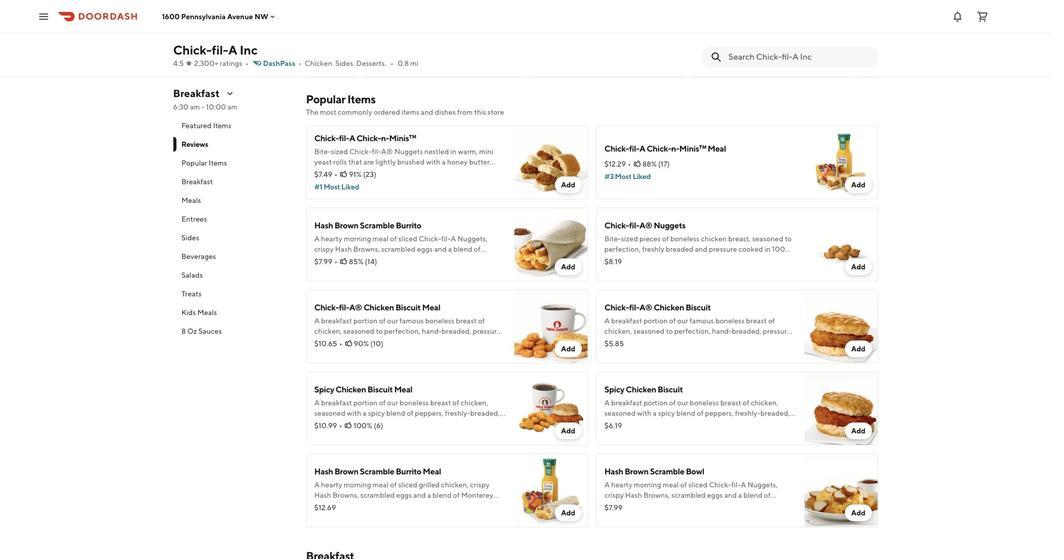 Task type: vqa. For each thing, say whether or not it's contained in the screenshot.
Bean
no



Task type: locate. For each thing, give the bounding box(es) containing it.
peppers, inside spicy chicken biscuit a breakfast portion of our boneless breast of chicken, seasoned with a spicy blend of peppers, freshly-breaded, pressure-cooked in 100% refined peanut oil and served on a buttermilk biscuit baked fresh at each restaurant.
[[705, 409, 734, 417]]

in up dipping
[[765, 245, 771, 253]]

a up $10.99
[[314, 399, 320, 407]]

peanut inside spicy chicken biscuit meal a breakfast portion of our boneless breast of chicken, seasoned with a spicy blend of peppers, freshly-breaded, pressure-cooked in 100% refined peanut oil and served on a buttermilk biscuit baked fresh at each restaurant.
[[424, 420, 448, 428]]

doordash for 5/11/23
[[767, 31, 796, 39]]

hash up hearty at the left bottom of the page
[[314, 467, 333, 477]]

add button for chick-fil-a® nuggets
[[845, 259, 872, 275]]

1 horizontal spatial blend
[[433, 491, 452, 499]]

a® inside chick-fil-a® chicken biscuit meal a breakfast portion of our famous boneless breast of chicken, seasoned to perfection, hand-breaded, pressure cooked in 100% refined peanut oil and served on a buttermilk biscuit baked fresh at each restaurant.
[[349, 303, 362, 313]]

n- for meal
[[671, 144, 680, 154]]

doordash for 8/8/23
[[602, 31, 630, 39]]

1 order from the left
[[466, 31, 483, 39]]

6:30 am - 10:00 am
[[173, 103, 238, 111]]

0 horizontal spatial spicy
[[368, 409, 385, 417]]

meal
[[708, 144, 726, 154], [422, 303, 440, 313], [394, 385, 413, 395], [423, 467, 441, 477]]

in inside spicy chicken biscuit a breakfast portion of our boneless breast of chicken, seasoned with a spicy blend of peppers, freshly-breaded, pressure-cooked in 100% refined peanut oil and served on a buttermilk biscuit baked fresh at each restaurant.
[[662, 420, 668, 428]]

1 horizontal spatial am
[[228, 103, 238, 111]]

biscuit inside spicy chicken biscuit a breakfast portion of our boneless breast of chicken, seasoned with a spicy blend of peppers, freshly-breaded, pressure-cooked in 100% refined peanut oil and served on a buttermilk biscuit baked fresh at each restaurant.
[[646, 430, 668, 438]]

a® for chick-fil-a® nuggets
[[640, 221, 652, 231]]

0 vertical spatial sized
[[331, 147, 348, 156]]

breakfast down popular items
[[181, 178, 213, 186]]

Item Search search field
[[729, 51, 870, 63]]

bite- inside chick-fil-a® nuggets bite-sized pieces of boneless chicken breast, seasoned to perfection, freshly breaded and pressure cooked in 100% refined peanut oil. available with choice of dipping sauce.
[[605, 235, 621, 243]]

a inside chick-fil-a® chicken biscuit a breakfast portion of our famous boneless breast of chicken, seasoned to perfection, hand-breaded, pressure cooked in 100% refined peanut oil and served on a buttermilk biscuit baked fresh at each restaurant.
[[765, 337, 769, 346]]

biscuit right $10.65 •
[[350, 348, 372, 356]]

breakfast up -
[[173, 87, 220, 99]]

chick- up "$8.19" at right top
[[605, 221, 629, 231]]

hash brown scramble bowl image
[[805, 454, 878, 528]]

doordash for 9/1/23
[[436, 31, 465, 39]]

brushed
[[398, 158, 425, 166]]

2 • doordash order from the left
[[598, 31, 648, 39]]

at inside spicy chicken biscuit meal a breakfast portion of our boneless breast of chicken, seasoned with a spicy blend of peppers, freshly-breaded, pressure-cooked in 100% refined peanut oil and served on a buttermilk biscuit baked fresh at each restaurant.
[[419, 430, 426, 438]]

6:30
[[173, 103, 189, 111]]

1 horizontal spatial 4.5
[[325, 22, 340, 34]]

portion inside chick-fil-a® chicken biscuit meal a breakfast portion of our famous boneless breast of chicken, seasoned to perfection, hand-breaded, pressure cooked in 100% refined peanut oil and served on a buttermilk biscuit baked fresh at each restaurant.
[[354, 317, 378, 325]]

pressure-
[[314, 420, 346, 428], [605, 420, 636, 428]]

0 vertical spatial items
[[347, 92, 376, 106]]

at inside spicy chicken biscuit a breakfast portion of our boneless breast of chicken, seasoned with a spicy blend of peppers, freshly-breaded, pressure-cooked in 100% refined peanut oil and served on a buttermilk biscuit baked fresh at each restaurant.
[[709, 430, 716, 438]]

0 vertical spatial liked
[[633, 172, 651, 181]]

a left hearty at the left bottom of the page
[[314, 481, 320, 489]]

1 horizontal spatial bite-
[[605, 235, 621, 243]]

breakfast inside chick-fil-a® chicken biscuit a breakfast portion of our famous boneless breast of chicken, seasoned to perfection, hand-breaded, pressure cooked in 100% refined peanut oil and served on a buttermilk biscuit baked fresh at each restaurant.
[[611, 317, 642, 325]]

meals up entrees
[[181, 196, 201, 205]]

1 horizontal spatial popular
[[306, 92, 345, 106]]

in right $10.65
[[340, 337, 346, 346]]

1600
[[162, 12, 180, 21]]

and inside popular items the most commonly ordered items and dishes from this store
[[421, 108, 433, 116]]

menus image
[[226, 89, 234, 98]]

1 horizontal spatial hand-
[[712, 327, 732, 335]]

in inside spicy chicken biscuit meal a breakfast portion of our boneless breast of chicken, seasoned with a spicy blend of peppers, freshly-breaded, pressure-cooked in 100% refined peanut oil and served on a buttermilk biscuit baked fresh at each restaurant.
[[372, 420, 378, 428]]

1 horizontal spatial freshly-
[[735, 409, 761, 417]]

items for featured items
[[213, 121, 231, 130]]

0 vertical spatial meals
[[181, 196, 201, 205]]

1 horizontal spatial nuggets
[[654, 221, 686, 231]]

1 pressure- from the left
[[314, 420, 346, 428]]

1 burrito from the top
[[396, 221, 422, 231]]

100% inside chick-fil-a® chicken biscuit a breakfast portion of our famous boneless breast of chicken, seasoned to perfection, hand-breaded, pressure cooked in 100% refined peanut oil and served on a buttermilk biscuit baked fresh at each restaurant.
[[638, 337, 657, 346]]

baked
[[374, 348, 394, 356], [664, 348, 685, 356], [379, 430, 400, 438], [669, 430, 690, 438]]

a up $5.85
[[605, 317, 610, 325]]

chicken inside spicy chicken sandwich fruit cup
[[730, 43, 757, 51]]

freshly-
[[445, 409, 470, 417], [735, 409, 761, 417]]

2 peppers, from the left
[[705, 409, 734, 417]]

a inside chick-fil-a chick-n-minis™ bite-sized chick-fil-a® nuggets nestled in warm, mini yeast rolls that are lightly brushed with a honey butter spread.
[[442, 158, 446, 166]]

famous
[[400, 317, 424, 325], [690, 317, 714, 325]]

1 famous from the left
[[400, 317, 424, 325]]

1 horizontal spatial pressure
[[709, 245, 737, 253]]

chick-fil-a® nuggets image
[[805, 208, 878, 281]]

0 vertical spatial n-
[[381, 133, 389, 143]]

spicy chicken sandwich fruit cup
[[712, 43, 789, 62]]

meals right "kids"
[[197, 308, 217, 317]]

breakfast up $10.99 •
[[321, 399, 352, 407]]

fil- inside chick-fil-a® chicken biscuit a breakfast portion of our famous boneless breast of chicken, seasoned to perfection, hand-breaded, pressure cooked in 100% refined peanut oil and served on a buttermilk biscuit baked fresh at each restaurant.
[[629, 303, 640, 313]]

portion inside spicy chicken biscuit a breakfast portion of our boneless breast of chicken, seasoned with a spicy blend of peppers, freshly-breaded, pressure-cooked in 100% refined peanut oil and served on a buttermilk biscuit baked fresh at each restaurant.
[[644, 399, 668, 407]]

a up $6.19
[[605, 399, 610, 407]]

0 horizontal spatial sized
[[331, 147, 348, 156]]

add button
[[555, 177, 582, 193], [845, 177, 872, 193], [555, 259, 582, 275], [845, 259, 872, 275], [555, 341, 582, 357], [845, 341, 872, 357], [555, 423, 582, 439], [845, 423, 872, 439], [555, 505, 582, 521], [845, 505, 872, 521]]

0 horizontal spatial $7.99
[[314, 258, 332, 266]]

0 vertical spatial popular
[[306, 92, 345, 106]]

0 vertical spatial breakfast
[[173, 87, 220, 99]]

minis™ inside chick-fil-a chick-n-minis™ bite-sized chick-fil-a® nuggets nestled in warm, mini yeast rolls that are lightly brushed with a honey butter spread.
[[389, 133, 416, 143]]

each inside hash brown scramble burrito meal a hearty morning meal of sliced grilled chicken, crispy hash browns, scrambled eggs and a blend of monterey jack and cheddar cheeses. made fresh each morning. rolled in a warm flour tortilla. served with jalapeño salsa.
[[444, 502, 460, 510]]

a inside chick-fil-a chick-n-minis™ bite-sized chick-fil-a® nuggets nestled in warm, mini yeast rolls that are lightly brushed with a honey butter spread.
[[349, 133, 355, 143]]

4.5 left 2,300+
[[173, 59, 184, 67]]

• right 8/8/23
[[598, 31, 600, 39]]

restaurant.
[[439, 348, 477, 356], [730, 348, 768, 356], [445, 430, 483, 438], [735, 430, 773, 438]]

bite- up "$8.19" at right top
[[605, 235, 621, 243]]

0 horizontal spatial hand-
[[422, 327, 442, 335]]

• up #3 most liked at the top
[[628, 160, 631, 168]]

$5.85
[[605, 340, 624, 348]]

breaded, inside chick-fil-a® chicken biscuit meal a breakfast portion of our famous boneless breast of chicken, seasoned to perfection, hand-breaded, pressure cooked in 100% refined peanut oil and served on a buttermilk biscuit baked fresh at each restaurant.
[[442, 327, 471, 335]]

spicy chicken biscuit image
[[805, 372, 878, 445]]

2 horizontal spatial spicy
[[712, 43, 729, 51]]

boneless
[[671, 235, 700, 243], [425, 317, 455, 325], [716, 317, 745, 325], [400, 399, 429, 407], [690, 399, 719, 407]]

• doordash order right 8/8/23
[[598, 31, 648, 39]]

peanut inside chick-fil-a® chicken biscuit a breakfast portion of our famous boneless breast of chicken, seasoned to perfection, hand-breaded, pressure cooked in 100% refined peanut oil and served on a buttermilk biscuit baked fresh at each restaurant.
[[683, 337, 707, 346]]

0 horizontal spatial doordash
[[436, 31, 465, 39]]

1 vertical spatial breakfast
[[181, 178, 213, 186]]

beverages button
[[173, 247, 294, 266]]

on inside chick-fil-a® chicken biscuit meal a breakfast portion of our famous boneless breast of chicken, seasoned to perfection, hand-breaded, pressure cooked in 100% refined peanut oil and served on a buttermilk biscuit baked fresh at each restaurant.
[[465, 337, 473, 346]]

add button for chick-fil-a chick-n-minis™
[[555, 177, 582, 193]]

sliced
[[398, 481, 418, 489]]

1 horizontal spatial famous
[[690, 317, 714, 325]]

chicken inside spicy chicken biscuit a breakfast portion of our boneless breast of chicken, seasoned with a spicy blend of peppers, freshly-breaded, pressure-cooked in 100% refined peanut oil and served on a buttermilk biscuit baked fresh at each restaurant.
[[626, 385, 656, 395]]

with inside chick-fil-a chick-n-minis™ bite-sized chick-fil-a® nuggets nestled in warm, mini yeast rolls that are lightly brushed with a honey butter spread.
[[426, 158, 441, 166]]

in right $5.85
[[631, 337, 637, 346]]

sized inside chick-fil-a® nuggets bite-sized pieces of boneless chicken breast, seasoned to perfection, freshly breaded and pressure cooked in 100% refined peanut oil. available with choice of dipping sauce.
[[621, 235, 638, 243]]

burrito inside hash brown scramble burrito meal a hearty morning meal of sliced grilled chicken, crispy hash browns, scrambled eggs and a blend of monterey jack and cheddar cheeses. made fresh each morning. rolled in a warm flour tortilla. served with jalapeño salsa.
[[396, 467, 422, 477]]

scramble for hash brown scramble burrito meal a hearty morning meal of sliced grilled chicken, crispy hash browns, scrambled eggs and a blend of monterey jack and cheddar cheeses. made fresh each morning. rolled in a warm flour tortilla. served with jalapeño salsa.
[[360, 467, 394, 477]]

order for 8/8/23
[[631, 31, 648, 39]]

meal inside chick-fil-a® chicken biscuit meal a breakfast portion of our famous boneless breast of chicken, seasoned to perfection, hand-breaded, pressure cooked in 100% refined peanut oil and served on a buttermilk biscuit baked fresh at each restaurant.
[[422, 303, 440, 313]]

minis™ for bite-
[[389, 133, 416, 143]]

8 oz sauces button
[[173, 322, 294, 341]]

most down $12.29 •
[[615, 172, 632, 181]]

popular
[[306, 92, 345, 106], [181, 159, 207, 167]]

chick- for chick-fil-a chick-n-minis™ bite-sized chick-fil-a® nuggets nestled in warm, mini yeast rolls that are lightly brushed with a honey butter spread.
[[314, 133, 339, 143]]

1 horizontal spatial most
[[615, 172, 632, 181]]

0 horizontal spatial bite-
[[314, 147, 331, 156]]

seasoned inside chick-fil-a® chicken biscuit a breakfast portion of our famous boneless breast of chicken, seasoned to perfection, hand-breaded, pressure cooked in 100% refined peanut oil and served on a buttermilk biscuit baked fresh at each restaurant.
[[634, 327, 665, 335]]

1 horizontal spatial peppers,
[[705, 409, 734, 417]]

2 doordash from the left
[[602, 31, 630, 39]]

served inside spicy chicken biscuit meal a breakfast portion of our boneless breast of chicken, seasoned with a spicy blend of peppers, freshly-breaded, pressure-cooked in 100% refined peanut oil and served on a buttermilk biscuit baked fresh at each restaurant.
[[473, 420, 495, 428]]

1 vertical spatial items
[[213, 121, 231, 130]]

2 famous from the left
[[690, 317, 714, 325]]

0 vertical spatial burrito
[[396, 221, 422, 231]]

liked
[[633, 172, 651, 181], [341, 183, 359, 191]]

spicy for a
[[605, 385, 625, 395]]

2 vertical spatial items
[[209, 159, 227, 167]]

add for hash brown scramble burrito
[[561, 263, 576, 271]]

scramble inside hash brown scramble burrito meal a hearty morning meal of sliced grilled chicken, crispy hash browns, scrambled eggs and a blend of monterey jack and cheddar cheeses. made fresh each morning. rolled in a warm flour tortilla. served with jalapeño salsa.
[[360, 467, 394, 477]]

biscuit up 'hash brown scramble bowl'
[[646, 430, 668, 438]]

popular inside popular items the most commonly ordered items and dishes from this store
[[306, 92, 345, 106]]

scramble up the meal
[[360, 467, 394, 477]]

salads
[[181, 271, 203, 279]]

add button for hash brown scramble burrito
[[555, 259, 582, 275]]

items
[[347, 92, 376, 106], [213, 121, 231, 130], [209, 159, 227, 167]]

add for spicy chicken biscuit meal
[[561, 427, 576, 435]]

0 horizontal spatial 4.5
[[173, 59, 184, 67]]

popular down reviews
[[181, 159, 207, 167]]

#1 most liked
[[314, 183, 359, 191]]

items down 10:00
[[213, 121, 231, 130]]

0 vertical spatial minis™
[[389, 133, 416, 143]]

hash brown scramble burrito image
[[514, 208, 588, 281]]

doordash up "sandwich"
[[767, 31, 796, 39]]

fil- for chick-fil-a® chicken biscuit a breakfast portion of our famous boneless breast of chicken, seasoned to perfection, hand-breaded, pressure cooked in 100% refined peanut oil and served on a buttermilk biscuit baked fresh at each restaurant.
[[629, 303, 640, 313]]

a up that
[[349, 133, 355, 143]]

kids meals button
[[173, 303, 294, 322]]

lightly
[[375, 158, 396, 166]]

cooked inside spicy chicken biscuit meal a breakfast portion of our boneless breast of chicken, seasoned with a spicy blend of peppers, freshly-breaded, pressure-cooked in 100% refined peanut oil and served on a buttermilk biscuit baked fresh at each restaurant.
[[346, 420, 370, 428]]

cooked inside spicy chicken biscuit a breakfast portion of our boneless breast of chicken, seasoned with a spicy blend of peppers, freshly-breaded, pressure-cooked in 100% refined peanut oil and served on a buttermilk biscuit baked fresh at each restaurant.
[[636, 420, 661, 428]]

and inside chick-fil-a® nuggets bite-sized pieces of boneless chicken breast, seasoned to perfection, freshly breaded and pressure cooked in 100% refined peanut oil. available with choice of dipping sauce.
[[695, 245, 708, 253]]

2,300+
[[194, 59, 218, 67]]

0 horizontal spatial peppers,
[[415, 409, 444, 417]]

popular inside button
[[181, 159, 207, 167]]

of 5 stars
[[320, 54, 345, 62]]

2 horizontal spatial perfection,
[[675, 327, 711, 335]]

hash down $6.19
[[605, 467, 623, 477]]

2 horizontal spatial order
[[797, 31, 814, 39]]

breakfast up $6.19
[[611, 399, 642, 407]]

pressure inside chick-fil-a® chicken biscuit meal a breakfast portion of our famous boneless breast of chicken, seasoned to perfection, hand-breaded, pressure cooked in 100% refined peanut oil and served on a buttermilk biscuit baked fresh at each restaurant.
[[473, 327, 501, 335]]

1 horizontal spatial to
[[666, 327, 673, 335]]

sides button
[[173, 228, 294, 247]]

most for #3
[[615, 172, 632, 181]]

chick- up $12.29 •
[[605, 144, 629, 154]]

1 vertical spatial most
[[324, 183, 340, 191]]

add button for chick-fil-a® chicken biscuit meal
[[555, 341, 582, 357]]

minis™ for meal
[[680, 144, 706, 154]]

0 horizontal spatial popular
[[181, 159, 207, 167]]

fil- inside chick-fil-a® nuggets bite-sized pieces of boneless chicken breast, seasoned to perfection, freshly breaded and pressure cooked in 100% refined peanut oil. available with choice of dipping sauce.
[[629, 221, 640, 231]]

1 horizontal spatial sized
[[621, 235, 638, 243]]

• doordash order right 9/1/23
[[432, 31, 483, 39]]

2 horizontal spatial to
[[785, 235, 792, 243]]

1 vertical spatial nuggets
[[654, 221, 686, 231]]

0 horizontal spatial perfection,
[[384, 327, 421, 335]]

cooked inside chick-fil-a® nuggets bite-sized pieces of boneless chicken breast, seasoned to perfection, freshly breaded and pressure cooked in 100% refined peanut oil. available with choice of dipping sauce.
[[739, 245, 763, 253]]

and inside chick-fil-a® chicken biscuit meal a breakfast portion of our famous boneless breast of chicken, seasoned to perfection, hand-breaded, pressure cooked in 100% refined peanut oil and served on a buttermilk biscuit baked fresh at each restaurant.
[[427, 337, 440, 346]]

popular for popular items
[[181, 159, 207, 167]]

0 vertical spatial bite-
[[314, 147, 331, 156]]

available
[[666, 255, 696, 264]]

sauce.
[[772, 255, 793, 264]]

1 horizontal spatial n-
[[671, 144, 680, 154]]

liked down the 88%
[[633, 172, 651, 181]]

1 vertical spatial popular
[[181, 159, 207, 167]]

meal inside spicy chicken biscuit meal a breakfast portion of our boneless breast of chicken, seasoned with a spicy blend of peppers, freshly-breaded, pressure-cooked in 100% refined peanut oil and served on a buttermilk biscuit baked fresh at each restaurant.
[[394, 385, 413, 395]]

restaurant. inside chick-fil-a® chicken biscuit a breakfast portion of our famous boneless breast of chicken, seasoned to perfection, hand-breaded, pressure cooked in 100% refined peanut oil and served on a buttermilk biscuit baked fresh at each restaurant.
[[730, 348, 768, 356]]

add for chick-fil-a® chicken biscuit
[[851, 345, 866, 353]]

am down menus icon
[[228, 103, 238, 111]]

1 horizontal spatial spicy
[[658, 409, 675, 417]]

chick- up 'yeast'
[[314, 133, 339, 143]]

1 horizontal spatial liked
[[633, 172, 651, 181]]

liked down 91%
[[341, 183, 359, 191]]

scramble up (14)
[[360, 221, 394, 231]]

chick- up $10.65
[[314, 303, 339, 313]]

chick-
[[173, 43, 212, 57], [314, 133, 339, 143], [357, 133, 381, 143], [605, 144, 629, 154], [647, 144, 672, 154], [349, 147, 372, 156], [605, 221, 629, 231], [314, 303, 339, 313], [605, 303, 629, 313]]

1 hand- from the left
[[422, 327, 442, 335]]

bowl
[[686, 467, 705, 477]]

3 order from the left
[[797, 31, 814, 39]]

fil- for chick-fil-a inc
[[212, 43, 228, 57]]

2 horizontal spatial blend
[[677, 409, 696, 417]]

to inside chick-fil-a® chicken biscuit a breakfast portion of our famous boneless breast of chicken, seasoned to perfection, hand-breaded, pressure cooked in 100% refined peanut oil and served on a buttermilk biscuit baked fresh at each restaurant.
[[666, 327, 673, 335]]

liked for #3 most liked
[[633, 172, 651, 181]]

most right #1
[[324, 183, 340, 191]]

• left 85% at the top
[[335, 258, 338, 266]]

1 horizontal spatial minis™
[[680, 144, 706, 154]]

• right $10.99
[[339, 422, 342, 430]]

0 horizontal spatial famous
[[400, 317, 424, 325]]

4.5 up of 5 stars
[[325, 22, 340, 34]]

0 horizontal spatial most
[[324, 183, 340, 191]]

2 horizontal spatial • doordash order
[[763, 31, 814, 39]]

rolled
[[314, 512, 336, 520]]

at
[[414, 348, 420, 356], [704, 348, 711, 356], [419, 430, 426, 438], [709, 430, 716, 438]]

spicy inside spicy chicken biscuit meal a breakfast portion of our boneless breast of chicken, seasoned with a spicy blend of peppers, freshly-breaded, pressure-cooked in 100% refined peanut oil and served on a buttermilk biscuit baked fresh at each restaurant.
[[368, 409, 385, 417]]

scramble left bowl
[[650, 467, 685, 477]]

2 burrito from the top
[[396, 467, 422, 477]]

1 vertical spatial sized
[[621, 235, 638, 243]]

hash brown scramble burrito
[[314, 221, 422, 231]]

91% (23)
[[349, 170, 376, 179]]

in up 'hash brown scramble bowl'
[[662, 420, 668, 428]]

doordash right 8/8/23
[[602, 31, 630, 39]]

chicken
[[730, 43, 757, 51], [364, 303, 394, 313], [654, 303, 684, 313], [336, 385, 366, 395], [626, 385, 656, 395]]

doordash right 9/1/23
[[436, 31, 465, 39]]

1 horizontal spatial spicy
[[605, 385, 625, 395]]

chick- for chick-fil-a® nuggets bite-sized pieces of boneless chicken breast, seasoned to perfection, freshly breaded and pressure cooked in 100% refined peanut oil. available with choice of dipping sauce.
[[605, 221, 629, 231]]

1 vertical spatial $7.99
[[605, 504, 623, 512]]

to
[[785, 235, 792, 243], [376, 327, 383, 335], [666, 327, 673, 335]]

0 horizontal spatial spicy
[[314, 385, 334, 395]]

and inside spicy chicken biscuit a breakfast portion of our boneless breast of chicken, seasoned with a spicy blend of peppers, freshly-breaded, pressure-cooked in 100% refined peanut oil and served on a buttermilk biscuit baked fresh at each restaurant.
[[749, 420, 761, 428]]

blend
[[386, 409, 405, 417], [677, 409, 696, 417], [433, 491, 452, 499]]

spicy inside spicy chicken biscuit meal a breakfast portion of our boneless breast of chicken, seasoned with a spicy blend of peppers, freshly-breaded, pressure-cooked in 100% refined peanut oil and served on a buttermilk biscuit baked fresh at each restaurant.
[[314, 385, 334, 395]]

boneless inside spicy chicken biscuit a breakfast portion of our boneless breast of chicken, seasoned with a spicy blend of peppers, freshly-breaded, pressure-cooked in 100% refined peanut oil and served on a buttermilk biscuit baked fresh at each restaurant.
[[690, 399, 719, 407]]

1 horizontal spatial perfection,
[[605, 245, 641, 253]]

1 horizontal spatial $7.99
[[605, 504, 623, 512]]

1 vertical spatial meals
[[197, 308, 217, 317]]

1 doordash from the left
[[436, 31, 465, 39]]

100% inside chick-fil-a® nuggets bite-sized pieces of boneless chicken breast, seasoned to perfection, freshly breaded and pressure cooked in 100% refined peanut oil. available with choice of dipping sauce.
[[772, 245, 791, 253]]

peppers, inside spicy chicken biscuit meal a breakfast portion of our boneless breast of chicken, seasoned with a spicy blend of peppers, freshly-breaded, pressure-cooked in 100% refined peanut oil and served on a buttermilk biscuit baked fresh at each restaurant.
[[415, 409, 444, 417]]

chick- for chick-fil-a inc
[[173, 43, 212, 57]]

• doordash order
[[432, 31, 483, 39], [598, 31, 648, 39], [763, 31, 814, 39]]

a inside chick-fil-a® chicken biscuit a breakfast portion of our famous boneless breast of chicken, seasoned to perfection, hand-breaded, pressure cooked in 100% refined peanut oil and served on a buttermilk biscuit baked fresh at each restaurant.
[[605, 317, 610, 325]]

2 pressure- from the left
[[605, 420, 636, 428]]

chicken, inside chick-fil-a® chicken biscuit meal a breakfast portion of our famous boneless breast of chicken, seasoned to perfection, hand-breaded, pressure cooked in 100% refined peanut oil and served on a buttermilk biscuit baked fresh at each restaurant.
[[314, 327, 342, 335]]

and
[[421, 108, 433, 116], [695, 245, 708, 253], [427, 337, 440, 346], [718, 337, 730, 346], [459, 420, 471, 428], [749, 420, 761, 428], [413, 491, 426, 499], [331, 502, 343, 510]]

popular items the most commonly ordered items and dishes from this store
[[306, 92, 504, 116]]

sized up rolls
[[331, 147, 348, 156]]

1 horizontal spatial doordash
[[602, 31, 630, 39]]

3 • doordash order from the left
[[763, 31, 814, 39]]

of
[[320, 54, 326, 62], [662, 235, 669, 243], [737, 255, 744, 264], [379, 317, 386, 325], [478, 317, 485, 325], [669, 317, 676, 325], [769, 317, 775, 325], [379, 399, 386, 407], [453, 399, 459, 407], [669, 399, 676, 407], [743, 399, 750, 407], [407, 409, 414, 417], [697, 409, 704, 417], [390, 481, 397, 489], [453, 491, 460, 499]]

in right rolled
[[337, 512, 343, 520]]

0 horizontal spatial minis™
[[389, 133, 416, 143]]

0 horizontal spatial liked
[[341, 183, 359, 191]]

2 horizontal spatial doordash
[[767, 31, 796, 39]]

0 horizontal spatial • doordash order
[[432, 31, 483, 39]]

warm
[[350, 512, 368, 520]]

our inside spicy chicken biscuit a breakfast portion of our boneless breast of chicken, seasoned with a spicy blend of peppers, freshly-breaded, pressure-cooked in 100% refined peanut oil and served on a buttermilk biscuit baked fresh at each restaurant.
[[678, 399, 689, 407]]

0 horizontal spatial to
[[376, 327, 383, 335]]

breaded,
[[442, 327, 471, 335], [732, 327, 762, 335], [470, 409, 500, 417], [761, 409, 790, 417]]

hand- inside chick-fil-a® chicken biscuit meal a breakfast portion of our famous boneless breast of chicken, seasoned to perfection, hand-breaded, pressure cooked in 100% refined peanut oil and served on a buttermilk biscuit baked fresh at each restaurant.
[[422, 327, 442, 335]]

breakfast inside spicy chicken biscuit a breakfast portion of our boneless breast of chicken, seasoned with a spicy blend of peppers, freshly-breaded, pressure-cooked in 100% refined peanut oil and served on a buttermilk biscuit baked fresh at each restaurant.
[[611, 399, 642, 407]]

restaurant. inside spicy chicken biscuit meal a breakfast portion of our boneless breast of chicken, seasoned with a spicy blend of peppers, freshly-breaded, pressure-cooked in 100% refined peanut oil and served on a buttermilk biscuit baked fresh at each restaurant.
[[445, 430, 483, 438]]

0 horizontal spatial pressure-
[[314, 420, 346, 428]]

add for chick-fil-a chick-n-minis™
[[561, 181, 576, 189]]

am
[[190, 103, 200, 111], [228, 103, 238, 111]]

0 horizontal spatial freshly-
[[445, 409, 470, 417]]

chicken.
[[305, 59, 334, 67]]

2 freshly- from the left
[[735, 409, 761, 417]]

0 vertical spatial nuggets
[[395, 147, 423, 156]]

breaded, inside spicy chicken biscuit a breakfast portion of our boneless breast of chicken, seasoned with a spicy blend of peppers, freshly-breaded, pressure-cooked in 100% refined peanut oil and served on a buttermilk biscuit baked fresh at each restaurant.
[[761, 409, 790, 417]]

breakfast up $10.65 •
[[321, 317, 352, 325]]

2,300+ ratings •
[[194, 59, 249, 67]]

notification bell image
[[952, 10, 964, 23]]

1 vertical spatial bite-
[[605, 235, 621, 243]]

in up 'honey' at the left top
[[451, 147, 457, 156]]

meals button
[[173, 191, 294, 210]]

pressure
[[709, 245, 737, 253], [473, 327, 501, 335], [763, 327, 791, 335]]

baked inside spicy chicken biscuit a breakfast portion of our boneless breast of chicken, seasoned with a spicy blend of peppers, freshly-breaded, pressure-cooked in 100% refined peanut oil and served on a buttermilk biscuit baked fresh at each restaurant.
[[669, 430, 690, 438]]

2 hand- from the left
[[712, 327, 732, 335]]

a® for chick-fil-a® chicken biscuit
[[640, 303, 652, 313]]

0 vertical spatial most
[[615, 172, 632, 181]]

0 horizontal spatial n-
[[381, 133, 389, 143]]

at inside chick-fil-a® chicken biscuit meal a breakfast portion of our famous boneless breast of chicken, seasoned to perfection, hand-breaded, pressure cooked in 100% refined peanut oil and served on a buttermilk biscuit baked fresh at each restaurant.
[[414, 348, 420, 356]]

oil
[[418, 337, 426, 346], [708, 337, 716, 346], [449, 420, 457, 428], [740, 420, 748, 428]]

add for chick-fil-a® chicken biscuit meal
[[561, 345, 576, 353]]

0 horizontal spatial am
[[190, 103, 200, 111]]

am left -
[[190, 103, 200, 111]]

dishes
[[435, 108, 456, 116]]

88%
[[643, 160, 657, 168]]

2 horizontal spatial pressure
[[763, 327, 791, 335]]

hash brown scramble bowl
[[605, 467, 705, 477]]

1 vertical spatial minis™
[[680, 144, 706, 154]]

breast
[[456, 317, 477, 325], [746, 317, 767, 325], [430, 399, 451, 407], [721, 399, 741, 407]]

chick- inside chick-fil-a® chicken biscuit a breakfast portion of our famous boneless breast of chicken, seasoned to perfection, hand-breaded, pressure cooked in 100% refined peanut oil and served on a buttermilk biscuit baked fresh at each restaurant.
[[605, 303, 629, 313]]

in right $10.99 •
[[372, 420, 378, 428]]

fil- for chick-fil-a chick-n-minis™ meal
[[629, 144, 640, 154]]

2 order from the left
[[631, 31, 648, 39]]

1 horizontal spatial • doordash order
[[598, 31, 648, 39]]

hash up $7.99 •
[[314, 221, 333, 231]]

chicken inside spicy chicken biscuit meal a breakfast portion of our boneless breast of chicken, seasoned with a spicy blend of peppers, freshly-breaded, pressure-cooked in 100% refined peanut oil and served on a buttermilk biscuit baked fresh at each restaurant.
[[336, 385, 366, 395]]

2 spicy from the left
[[658, 409, 675, 417]]

$7.99
[[314, 258, 332, 266], [605, 504, 623, 512]]

spicy inside spicy chicken biscuit a breakfast portion of our boneless breast of chicken, seasoned with a spicy blend of peppers, freshly-breaded, pressure-cooked in 100% refined peanut oil and served on a buttermilk biscuit baked fresh at each restaurant.
[[605, 385, 625, 395]]

a® inside chick-fil-a® nuggets bite-sized pieces of boneless chicken breast, seasoned to perfection, freshly breaded and pressure cooked in 100% refined peanut oil. available with choice of dipping sauce.
[[640, 221, 652, 231]]

1 spicy from the left
[[368, 409, 385, 417]]

popular up the most
[[306, 92, 345, 106]]

biscuit right $5.85
[[641, 348, 663, 356]]

boneless inside chick-fil-a® nuggets bite-sized pieces of boneless chicken breast, seasoned to perfection, freshly breaded and pressure cooked in 100% refined peanut oil. available with choice of dipping sauce.
[[671, 235, 700, 243]]

a up the 88%
[[640, 144, 645, 154]]

chick-fil-a chick-n-minis™ meal
[[605, 144, 726, 154]]

chick-fil-a chick-n-minis™ meal image
[[805, 126, 878, 199]]

pressure- inside spicy chicken biscuit meal a breakfast portion of our boneless breast of chicken, seasoned with a spicy blend of peppers, freshly-breaded, pressure-cooked in 100% refined peanut oil and served on a buttermilk biscuit baked fresh at each restaurant.
[[314, 420, 346, 428]]

kids
[[181, 308, 196, 317]]

• doordash order up "sandwich"
[[763, 31, 814, 39]]

items for popular items the most commonly ordered items and dishes from this store
[[347, 92, 376, 106]]

1 peppers, from the left
[[415, 409, 444, 417]]

nuggets up brushed
[[395, 147, 423, 156]]

popular for popular items the most commonly ordered items and dishes from this store
[[306, 92, 345, 106]]

1 horizontal spatial order
[[631, 31, 648, 39]]

chicken, inside chick-fil-a® chicken biscuit a breakfast portion of our famous boneless breast of chicken, seasoned to perfection, hand-breaded, pressure cooked in 100% refined peanut oil and served on a buttermilk biscuit baked fresh at each restaurant.
[[605, 327, 632, 335]]

chick- up $5.85
[[605, 303, 629, 313]]

bite- inside chick-fil-a chick-n-minis™ bite-sized chick-fil-a® nuggets nestled in warm, mini yeast rolls that are lightly brushed with a honey butter spread.
[[314, 147, 331, 156]]

0 vertical spatial $7.99
[[314, 258, 332, 266]]

0 horizontal spatial blend
[[386, 409, 405, 417]]

1 freshly- from the left
[[445, 409, 470, 417]]

dashpass •
[[263, 59, 302, 67]]

items up commonly
[[347, 92, 376, 106]]

chick- up 2,300+
[[173, 43, 212, 57]]

bite- up 'yeast'
[[314, 147, 331, 156]]

brown for hash brown scramble burrito meal a hearty morning meal of sliced grilled chicken, crispy hash browns, scrambled eggs and a blend of monterey jack and cheddar cheeses. made fresh each morning. rolled in a warm flour tortilla. served with jalapeño salsa.
[[335, 467, 359, 477]]

breaded
[[666, 245, 694, 253]]

salsa.
[[483, 512, 502, 520]]

$7.99 for $7.99 •
[[314, 258, 332, 266]]

0 horizontal spatial pressure
[[473, 327, 501, 335]]

sized left pieces
[[621, 235, 638, 243]]

avenue
[[227, 12, 253, 21]]

n- inside chick-fil-a chick-n-minis™ bite-sized chick-fil-a® nuggets nestled in warm, mini yeast rolls that are lightly brushed with a honey butter spread.
[[381, 133, 389, 143]]

served
[[441, 337, 464, 346], [732, 337, 754, 346], [473, 420, 495, 428], [763, 420, 785, 428]]

1 horizontal spatial pressure-
[[605, 420, 636, 428]]

breast inside chick-fil-a® chicken biscuit meal a breakfast portion of our famous boneless breast of chicken, seasoned to perfection, hand-breaded, pressure cooked in 100% refined peanut oil and served on a buttermilk biscuit baked fresh at each restaurant.
[[456, 317, 477, 325]]

biscuit right $10.99 •
[[356, 430, 378, 438]]

chick-fil-a chick-n-minis™ image
[[514, 126, 588, 199]]

1 vertical spatial liked
[[341, 183, 359, 191]]

1 vertical spatial burrito
[[396, 467, 422, 477]]

breakfast up $5.85
[[611, 317, 642, 325]]

nuggets up pieces
[[654, 221, 686, 231]]

0 horizontal spatial order
[[466, 31, 483, 39]]

sides
[[181, 234, 199, 242]]

most
[[320, 108, 336, 116]]

brown for hash brown scramble burrito
[[335, 221, 359, 231]]

pieces
[[640, 235, 661, 243]]

items up breakfast button
[[209, 159, 227, 167]]

breast inside spicy chicken biscuit meal a breakfast portion of our boneless breast of chicken, seasoned with a spicy blend of peppers, freshly-breaded, pressure-cooked in 100% refined peanut oil and served on a buttermilk biscuit baked fresh at each restaurant.
[[430, 399, 451, 407]]

1 • doordash order from the left
[[432, 31, 483, 39]]

biscuit
[[396, 303, 421, 313], [686, 303, 711, 313], [368, 385, 393, 395], [658, 385, 683, 395]]

each inside spicy chicken biscuit meal a breakfast portion of our boneless breast of chicken, seasoned with a spicy blend of peppers, freshly-breaded, pressure-cooked in 100% refined peanut oil and served on a buttermilk biscuit baked fresh at each restaurant.
[[427, 430, 443, 438]]

spicy
[[368, 409, 385, 417], [658, 409, 675, 417]]

hash for hash brown scramble burrito meal a hearty morning meal of sliced grilled chicken, crispy hash browns, scrambled eggs and a blend of monterey jack and cheddar cheeses. made fresh each morning. rolled in a warm flour tortilla. served with jalapeño salsa.
[[314, 467, 333, 477]]

hash up jack
[[314, 491, 331, 499]]

3 doordash from the left
[[767, 31, 796, 39]]

chick- inside chick-fil-a® chicken biscuit meal a breakfast portion of our famous boneless breast of chicken, seasoned to perfection, hand-breaded, pressure cooked in 100% refined peanut oil and served on a buttermilk biscuit baked fresh at each restaurant.
[[314, 303, 339, 313]]

hearty
[[321, 481, 342, 489]]

boneless inside chick-fil-a® chicken biscuit a breakfast portion of our famous boneless breast of chicken, seasoned to perfection, hand-breaded, pressure cooked in 100% refined peanut oil and served on a buttermilk biscuit baked fresh at each restaurant.
[[716, 317, 745, 325]]

• right 5/11/23
[[763, 31, 766, 39]]

0 horizontal spatial nuggets
[[395, 147, 423, 156]]

1 vertical spatial n-
[[671, 144, 680, 154]]

$7.99 for $7.99
[[605, 504, 623, 512]]

chicken, inside spicy chicken biscuit a breakfast portion of our boneless breast of chicken, seasoned with a spicy blend of peppers, freshly-breaded, pressure-cooked in 100% refined peanut oil and served on a buttermilk biscuit baked fresh at each restaurant.
[[751, 399, 779, 407]]

breakfast button
[[173, 172, 294, 191]]

fil- for chick-fil-a® chicken biscuit meal a breakfast portion of our famous boneless breast of chicken, seasoned to perfection, hand-breaded, pressure cooked in 100% refined peanut oil and served on a buttermilk biscuit baked fresh at each restaurant.
[[339, 303, 349, 313]]

scramble
[[360, 221, 394, 231], [360, 467, 394, 477], [650, 467, 685, 477]]

a up $10.65
[[314, 317, 320, 325]]

in inside chick-fil-a® chicken biscuit meal a breakfast portion of our famous boneless breast of chicken, seasoned to perfection, hand-breaded, pressure cooked in 100% refined peanut oil and served on a buttermilk biscuit baked fresh at each restaurant.
[[340, 337, 346, 346]]

meal
[[373, 481, 389, 489]]



Task type: describe. For each thing, give the bounding box(es) containing it.
items for popular items
[[209, 159, 227, 167]]

baked inside chick-fil-a® chicken biscuit meal a breakfast portion of our famous boneless breast of chicken, seasoned to perfection, hand-breaded, pressure cooked in 100% refined peanut oil and served on a buttermilk biscuit baked fresh at each restaurant.
[[374, 348, 394, 356]]

refined inside chick-fil-a® chicken biscuit meal a breakfast portion of our famous boneless breast of chicken, seasoned to perfection, hand-breaded, pressure cooked in 100% refined peanut oil and served on a buttermilk biscuit baked fresh at each restaurant.
[[368, 337, 392, 346]]

91%
[[349, 170, 362, 179]]

choice
[[714, 255, 736, 264]]

baked inside spicy chicken biscuit meal a breakfast portion of our boneless breast of chicken, seasoned with a spicy blend of peppers, freshly-breaded, pressure-cooked in 100% refined peanut oil and served on a buttermilk biscuit baked fresh at each restaurant.
[[379, 430, 400, 438]]

popular items
[[181, 159, 227, 167]]

chick- up that
[[349, 147, 372, 156]]

the
[[306, 108, 319, 116]]

sandwich
[[758, 43, 789, 51]]

buttermilk inside chick-fil-a® chicken biscuit meal a breakfast portion of our famous boneless breast of chicken, seasoned to perfection, hand-breaded, pressure cooked in 100% refined peanut oil and served on a buttermilk biscuit baked fresh at each restaurant.
[[314, 348, 349, 356]]

8/8/23
[[577, 31, 597, 39]]

chick- for chick-fil-a chick-n-minis™ meal
[[605, 144, 629, 154]]

$10.99
[[314, 422, 337, 430]]

a® for chick-fil-a® chicken biscuit meal
[[349, 303, 362, 313]]

add button for chick-fil-a chick-n-minis™ meal
[[845, 177, 872, 193]]

chicken, inside hash brown scramble burrito meal a hearty morning meal of sliced grilled chicken, crispy hash browns, scrambled eggs and a blend of monterey jack and cheddar cheeses. made fresh each morning. rolled in a warm flour tortilla. served with jalapeño salsa.
[[441, 481, 469, 489]]

#1
[[314, 183, 322, 191]]

dashpass
[[263, 59, 295, 67]]

blend inside spicy chicken biscuit meal a breakfast portion of our boneless breast of chicken, seasoned with a spicy blend of peppers, freshly-breaded, pressure-cooked in 100% refined peanut oil and served on a buttermilk biscuit baked fresh at each restaurant.
[[386, 409, 405, 417]]

peanut inside chick-fil-a® chicken biscuit meal a breakfast portion of our famous boneless breast of chicken, seasoned to perfection, hand-breaded, pressure cooked in 100% refined peanut oil and served on a buttermilk biscuit baked fresh at each restaurant.
[[393, 337, 417, 346]]

add for spicy chicken biscuit
[[851, 427, 866, 435]]

$12.29
[[605, 160, 626, 168]]

entrees button
[[173, 210, 294, 228]]

on inside spicy chicken biscuit meal a breakfast portion of our boneless breast of chicken, seasoned with a spicy blend of peppers, freshly-breaded, pressure-cooked in 100% refined peanut oil and served on a buttermilk biscuit baked fresh at each restaurant.
[[496, 420, 505, 428]]

our inside spicy chicken biscuit meal a breakfast portion of our boneless breast of chicken, seasoned with a spicy blend of peppers, freshly-breaded, pressure-cooked in 100% refined peanut oil and served on a buttermilk biscuit baked fresh at each restaurant.
[[387, 399, 398, 407]]

refined inside chick-fil-a® nuggets bite-sized pieces of boneless chicken breast, seasoned to perfection, freshly breaded and pressure cooked in 100% refined peanut oil. available with choice of dipping sauce.
[[605, 255, 628, 264]]

chick- up are
[[357, 133, 381, 143]]

90%
[[354, 340, 369, 348]]

fresh inside hash brown scramble burrito meal a hearty morning meal of sliced grilled chicken, crispy hash browns, scrambled eggs and a blend of monterey jack and cheddar cheeses. made fresh each morning. rolled in a warm flour tortilla. served with jalapeño salsa.
[[426, 502, 442, 510]]

(23)
[[363, 170, 376, 179]]

add for chick-fil-a chick-n-minis™ meal
[[851, 181, 866, 189]]

add for hash brown scramble burrito meal
[[561, 509, 576, 517]]

oil inside spicy chicken biscuit meal a breakfast portion of our boneless breast of chicken, seasoned with a spicy blend of peppers, freshly-breaded, pressure-cooked in 100% refined peanut oil and served on a buttermilk biscuit baked fresh at each restaurant.
[[449, 420, 457, 428]]

pennsylvania
[[181, 12, 226, 21]]

mini
[[479, 147, 493, 156]]

1600 pennsylvania avenue nw button
[[162, 12, 277, 21]]

burrito for hash brown scramble burrito meal a hearty morning meal of sliced grilled chicken, crispy hash browns, scrambled eggs and a blend of monterey jack and cheddar cheeses. made fresh each morning. rolled in a warm flour tortilla. served with jalapeño salsa.
[[396, 467, 422, 477]]

most for #1
[[324, 183, 340, 191]]

1 vertical spatial 4.5
[[173, 59, 184, 67]]

store
[[488, 108, 504, 116]]

add for hash brown scramble bowl
[[851, 509, 866, 517]]

1600 pennsylvania avenue nw
[[162, 12, 268, 21]]

$6.19
[[605, 422, 622, 430]]

that
[[349, 158, 362, 166]]

• doordash order for 8/8/23
[[598, 31, 648, 39]]

desserts.
[[356, 59, 386, 67]]

famous inside chick-fil-a® chicken biscuit meal a breakfast portion of our famous boneless breast of chicken, seasoned to perfection, hand-breaded, pressure cooked in 100% refined peanut oil and served on a buttermilk biscuit baked fresh at each restaurant.
[[400, 317, 424, 325]]

scramble for hash brown scramble bowl
[[650, 467, 685, 477]]

fruit cup button
[[745, 52, 775, 63]]

• doordash order for 9/1/23
[[432, 31, 483, 39]]

$10.99 •
[[314, 422, 342, 430]]

fresh inside chick-fil-a® chicken biscuit a breakfast portion of our famous boneless breast of chicken, seasoned to perfection, hand-breaded, pressure cooked in 100% refined peanut oil and served on a buttermilk biscuit baked fresh at each restaurant.
[[686, 348, 703, 356]]

$10.65
[[314, 340, 337, 348]]

• up #1 most liked
[[335, 170, 338, 179]]

inc
[[240, 43, 258, 57]]

a up ratings at the top left of page
[[228, 43, 237, 57]]

featured
[[181, 121, 212, 130]]

oil inside chick-fil-a® chicken biscuit meal a breakfast portion of our famous boneless breast of chicken, seasoned to perfection, hand-breaded, pressure cooked in 100% refined peanut oil and served on a buttermilk biscuit baked fresh at each restaurant.
[[418, 337, 426, 346]]

pressure- inside spicy chicken biscuit a breakfast portion of our boneless breast of chicken, seasoned with a spicy blend of peppers, freshly-breaded, pressure-cooked in 100% refined peanut oil and served on a buttermilk biscuit baked fresh at each restaurant.
[[605, 420, 636, 428]]

served
[[411, 512, 435, 520]]

reviews
[[181, 140, 208, 148]]

fresh inside spicy chicken biscuit meal a breakfast portion of our boneless breast of chicken, seasoned with a spicy blend of peppers, freshly-breaded, pressure-cooked in 100% refined peanut oil and served on a buttermilk biscuit baked fresh at each restaurant.
[[401, 430, 418, 438]]

#3 most liked
[[605, 172, 651, 181]]

add for chick-fil-a® nuggets
[[851, 263, 866, 271]]

refined inside spicy chicken biscuit meal a breakfast portion of our boneless breast of chicken, seasoned with a spicy blend of peppers, freshly-breaded, pressure-cooked in 100% refined peanut oil and served on a buttermilk biscuit baked fresh at each restaurant.
[[399, 420, 423, 428]]

stars
[[332, 54, 345, 62]]

portion inside chick-fil-a® chicken biscuit a breakfast portion of our famous boneless breast of chicken, seasoned to perfection, hand-breaded, pressure cooked in 100% refined peanut oil and served on a buttermilk biscuit baked fresh at each restaurant.
[[644, 317, 668, 325]]

buttermilk inside chick-fil-a® chicken biscuit a breakfast portion of our famous boneless breast of chicken, seasoned to perfection, hand-breaded, pressure cooked in 100% refined peanut oil and served on a buttermilk biscuit baked fresh at each restaurant.
[[605, 348, 639, 356]]

fruit
[[745, 53, 760, 62]]

buttermilk inside spicy chicken biscuit meal a breakfast portion of our boneless breast of chicken, seasoned with a spicy blend of peppers, freshly-breaded, pressure-cooked in 100% refined peanut oil and served on a buttermilk biscuit baked fresh at each restaurant.
[[320, 430, 354, 438]]

ratings
[[220, 59, 242, 67]]

perfection, inside chick-fil-a® nuggets bite-sized pieces of boneless chicken breast, seasoned to perfection, freshly breaded and pressure cooked in 100% refined peanut oil. available with choice of dipping sauce.
[[605, 245, 641, 253]]

0 vertical spatial 4.5
[[325, 22, 340, 34]]

seasoned inside spicy chicken biscuit meal a breakfast portion of our boneless breast of chicken, seasoned with a spicy blend of peppers, freshly-breaded, pressure-cooked in 100% refined peanut oil and served on a buttermilk biscuit baked fresh at each restaurant.
[[314, 409, 346, 417]]

a® inside chick-fil-a chick-n-minis™ bite-sized chick-fil-a® nuggets nestled in warm, mini yeast rolls that are lightly brushed with a honey butter spread.
[[381, 147, 393, 156]]

chick-fil-a® chicken biscuit image
[[805, 290, 878, 363]]

5
[[327, 54, 330, 62]]

warm,
[[458, 147, 478, 156]]

our inside chick-fil-a® chicken biscuit a breakfast portion of our famous boneless breast of chicken, seasoned to perfection, hand-breaded, pressure cooked in 100% refined peanut oil and served on a buttermilk biscuit baked fresh at each restaurant.
[[678, 317, 689, 325]]

with inside spicy chicken biscuit a breakfast portion of our boneless breast of chicken, seasoned with a spicy blend of peppers, freshly-breaded, pressure-cooked in 100% refined peanut oil and served on a buttermilk biscuit baked fresh at each restaurant.
[[637, 409, 652, 417]]

biscuit inside spicy chicken biscuit meal a breakfast portion of our boneless breast of chicken, seasoned with a spicy blend of peppers, freshly-breaded, pressure-cooked in 100% refined peanut oil and served on a buttermilk biscuit baked fresh at each restaurant.
[[368, 385, 393, 395]]

chick- for chick-fil-a® chicken biscuit meal a breakfast portion of our famous boneless breast of chicken, seasoned to perfection, hand-breaded, pressure cooked in 100% refined peanut oil and served on a buttermilk biscuit baked fresh at each restaurant.
[[314, 303, 339, 313]]

chick-fil-a® nuggets bite-sized pieces of boneless chicken breast, seasoned to perfection, freshly breaded and pressure cooked in 100% refined peanut oil. available with choice of dipping sauce.
[[605, 221, 793, 264]]

• left 0.8
[[391, 59, 394, 67]]

breast inside spicy chicken biscuit a breakfast portion of our boneless breast of chicken, seasoned with a spicy blend of peppers, freshly-breaded, pressure-cooked in 100% refined peanut oil and served on a buttermilk biscuit baked fresh at each restaurant.
[[721, 399, 741, 407]]

• right $10.65
[[339, 340, 342, 348]]

spicy inside spicy chicken biscuit a breakfast portion of our boneless breast of chicken, seasoned with a spicy blend of peppers, freshly-breaded, pressure-cooked in 100% refined peanut oil and served on a buttermilk biscuit baked fresh at each restaurant.
[[658, 409, 675, 417]]

perfection, inside chick-fil-a® chicken biscuit meal a breakfast portion of our famous boneless breast of chicken, seasoned to perfection, hand-breaded, pressure cooked in 100% refined peanut oil and served on a buttermilk biscuit baked fresh at each restaurant.
[[384, 327, 421, 335]]

$8.19
[[605, 258, 622, 266]]

biscuit inside spicy chicken biscuit meal a breakfast portion of our boneless breast of chicken, seasoned with a spicy blend of peppers, freshly-breaded, pressure-cooked in 100% refined peanut oil and served on a buttermilk biscuit baked fresh at each restaurant.
[[356, 430, 378, 438]]

oz
[[187, 327, 197, 335]]

ordered
[[374, 108, 400, 116]]

seasoned inside chick-fil-a® nuggets bite-sized pieces of boneless chicken breast, seasoned to perfection, freshly breaded and pressure cooked in 100% refined peanut oil. available with choice of dipping sauce.
[[752, 235, 784, 243]]

featured items button
[[173, 116, 294, 135]]

100% inside spicy chicken biscuit meal a breakfast portion of our boneless breast of chicken, seasoned with a spicy blend of peppers, freshly-breaded, pressure-cooked in 100% refined peanut oil and served on a buttermilk biscuit baked fresh at each restaurant.
[[379, 420, 398, 428]]

flour
[[370, 512, 385, 520]]

at inside chick-fil-a® chicken biscuit a breakfast portion of our famous boneless breast of chicken, seasoned to perfection, hand-breaded, pressure cooked in 100% refined peanut oil and served on a buttermilk biscuit baked fresh at each restaurant.
[[704, 348, 711, 356]]

seasoned inside spicy chicken biscuit a breakfast portion of our boneless breast of chicken, seasoned with a spicy blend of peppers, freshly-breaded, pressure-cooked in 100% refined peanut oil and served on a buttermilk biscuit baked fresh at each restaurant.
[[605, 409, 636, 417]]

oil.
[[655, 255, 664, 264]]

refined inside spicy chicken biscuit a breakfast portion of our boneless breast of chicken, seasoned with a spicy blend of peppers, freshly-breaded, pressure-cooked in 100% refined peanut oil and served on a buttermilk biscuit baked fresh at each restaurant.
[[690, 420, 713, 428]]

are
[[364, 158, 374, 166]]

chicken for meal
[[336, 385, 366, 395]]

jalapeño
[[452, 512, 482, 520]]

liked for #1 most liked
[[341, 183, 359, 191]]

2 am from the left
[[228, 103, 238, 111]]

crispy
[[470, 481, 490, 489]]

and inside chick-fil-a® chicken biscuit a breakfast portion of our famous boneless breast of chicken, seasoned to perfection, hand-breaded, pressure cooked in 100% refined peanut oil and served on a buttermilk biscuit baked fresh at each restaurant.
[[718, 337, 730, 346]]

fil- for chick-fil-a chick-n-minis™ bite-sized chick-fil-a® nuggets nestled in warm, mini yeast rolls that are lightly brushed with a honey butter spread.
[[339, 133, 349, 143]]

to inside chick-fil-a® nuggets bite-sized pieces of boneless chicken breast, seasoned to perfection, freshly breaded and pressure cooked in 100% refined peanut oil. available with choice of dipping sauce.
[[785, 235, 792, 243]]

chick-fil-a® chicken biscuit meal image
[[514, 290, 588, 363]]

cheeses.
[[375, 502, 404, 510]]

90% (10)
[[354, 340, 383, 348]]

cooked inside chick-fil-a® chicken biscuit a breakfast portion of our famous boneless breast of chicken, seasoned to perfection, hand-breaded, pressure cooked in 100% refined peanut oil and served on a buttermilk biscuit baked fresh at each restaurant.
[[605, 337, 629, 346]]

$12.29 •
[[605, 160, 631, 168]]

breaded, inside spicy chicken biscuit meal a breakfast portion of our boneless breast of chicken, seasoned with a spicy blend of peppers, freshly-breaded, pressure-cooked in 100% refined peanut oil and served on a buttermilk biscuit baked fresh at each restaurant.
[[470, 409, 500, 417]]

chicken inside chick-fil-a® chicken biscuit meal a breakfast portion of our famous boneless breast of chicken, seasoned to perfection, hand-breaded, pressure cooked in 100% refined peanut oil and served on a buttermilk biscuit baked fresh at each restaurant.
[[364, 303, 394, 313]]

to inside chick-fil-a® chicken biscuit meal a breakfast portion of our famous boneless breast of chicken, seasoned to perfection, hand-breaded, pressure cooked in 100% refined peanut oil and served on a buttermilk biscuit baked fresh at each restaurant.
[[376, 327, 383, 335]]

grilled
[[419, 481, 440, 489]]

add button for hash brown scramble burrito meal
[[555, 505, 582, 521]]

• right 9/1/23
[[432, 31, 435, 39]]

each inside spicy chicken biscuit a breakfast portion of our boneless breast of chicken, seasoned with a spicy blend of peppers, freshly-breaded, pressure-cooked in 100% refined peanut oil and served on a buttermilk biscuit baked fresh at each restaurant.
[[717, 430, 733, 438]]

famous inside chick-fil-a® chicken biscuit a breakfast portion of our famous boneless breast of chicken, seasoned to perfection, hand-breaded, pressure cooked in 100% refined peanut oil and served on a buttermilk biscuit baked fresh at each restaurant.
[[690, 317, 714, 325]]

blend inside hash brown scramble burrito meal a hearty morning meal of sliced grilled chicken, crispy hash browns, scrambled eggs and a blend of monterey jack and cheddar cheeses. made fresh each morning. rolled in a warm flour tortilla. served with jalapeño salsa.
[[433, 491, 452, 499]]

freshly- inside spicy chicken biscuit a breakfast portion of our boneless breast of chicken, seasoned with a spicy blend of peppers, freshly-breaded, pressure-cooked in 100% refined peanut oil and served on a buttermilk biscuit baked fresh at each restaurant.
[[735, 409, 761, 417]]

and inside spicy chicken biscuit meal a breakfast portion of our boneless breast of chicken, seasoned with a spicy blend of peppers, freshly-breaded, pressure-cooked in 100% refined peanut oil and served on a buttermilk biscuit baked fresh at each restaurant.
[[459, 420, 471, 428]]

add button for spicy chicken biscuit
[[845, 423, 872, 439]]

peanut inside chick-fil-a® nuggets bite-sized pieces of boneless chicken breast, seasoned to perfection, freshly breaded and pressure cooked in 100% refined peanut oil. available with choice of dipping sauce.
[[630, 255, 653, 264]]

chicken inside chick-fil-a® chicken biscuit a breakfast portion of our famous boneless breast of chicken, seasoned to perfection, hand-breaded, pressure cooked in 100% refined peanut oil and served on a buttermilk biscuit baked fresh at each restaurant.
[[654, 303, 684, 313]]

this
[[474, 108, 486, 116]]

a inside hash brown scramble burrito meal a hearty morning meal of sliced grilled chicken, crispy hash browns, scrambled eggs and a blend of monterey jack and cheddar cheeses. made fresh each morning. rolled in a warm flour tortilla. served with jalapeño salsa.
[[314, 481, 320, 489]]

hand- inside chick-fil-a® chicken biscuit a breakfast portion of our famous boneless breast of chicken, seasoned to perfection, hand-breaded, pressure cooked in 100% refined peanut oil and served on a buttermilk biscuit baked fresh at each restaurant.
[[712, 327, 732, 335]]

open menu image
[[37, 10, 50, 23]]

breast inside chick-fil-a® chicken biscuit a breakfast portion of our famous boneless breast of chicken, seasoned to perfection, hand-breaded, pressure cooked in 100% refined peanut oil and served on a buttermilk biscuit baked fresh at each restaurant.
[[746, 317, 767, 325]]

served inside spicy chicken biscuit a breakfast portion of our boneless breast of chicken, seasoned with a spicy blend of peppers, freshly-breaded, pressure-cooked in 100% refined peanut oil and served on a buttermilk biscuit baked fresh at each restaurant.
[[763, 420, 785, 428]]

• left chicken.
[[299, 59, 302, 67]]

• down inc in the left of the page
[[245, 59, 249, 67]]

in inside chick-fil-a® nuggets bite-sized pieces of boneless chicken breast, seasoned to perfection, freshly breaded and pressure cooked in 100% refined peanut oil. available with choice of dipping sauce.
[[765, 245, 771, 253]]

spicy for meal
[[314, 385, 334, 395]]

scramble for hash brown scramble burrito
[[360, 221, 394, 231]]

breakfast inside spicy chicken biscuit meal a breakfast portion of our boneless breast of chicken, seasoned with a spicy blend of peppers, freshly-breaded, pressure-cooked in 100% refined peanut oil and served on a buttermilk biscuit baked fresh at each restaurant.
[[321, 399, 352, 407]]

sauces
[[198, 327, 222, 335]]

restaurant. inside chick-fil-a® chicken biscuit meal a breakfast portion of our famous boneless breast of chicken, seasoned to perfection, hand-breaded, pressure cooked in 100% refined peanut oil and served on a buttermilk biscuit baked fresh at each restaurant.
[[439, 348, 477, 356]]

a inside chick-fil-a® chicken biscuit meal a breakfast portion of our famous boneless breast of chicken, seasoned to perfection, hand-breaded, pressure cooked in 100% refined peanut oil and served on a buttermilk biscuit baked fresh at each restaurant.
[[314, 317, 320, 325]]

8
[[181, 327, 186, 335]]

hash brown scramble burrito meal image
[[514, 454, 588, 528]]

brown for hash brown scramble bowl
[[625, 467, 649, 477]]

tortilla.
[[387, 512, 410, 520]]

(10)
[[371, 340, 383, 348]]

boneless inside spicy chicken biscuit meal a breakfast portion of our boneless breast of chicken, seasoned with a spicy blend of peppers, freshly-breaded, pressure-cooked in 100% refined peanut oil and served on a buttermilk biscuit baked fresh at each restaurant.
[[400, 399, 429, 407]]

jack
[[314, 502, 330, 510]]

honey
[[447, 158, 468, 166]]

add button for spicy chicken biscuit meal
[[555, 423, 582, 439]]

hash for hash brown scramble burrito
[[314, 221, 333, 231]]

0.8
[[398, 59, 409, 67]]

(6)
[[374, 422, 383, 430]]

cup
[[761, 53, 775, 62]]

restaurant. inside spicy chicken biscuit a breakfast portion of our boneless breast of chicken, seasoned with a spicy blend of peppers, freshly-breaded, pressure-cooked in 100% refined peanut oil and served on a buttermilk biscuit baked fresh at each restaurant.
[[735, 430, 773, 438]]

add button for hash brown scramble bowl
[[845, 505, 872, 521]]

breakfast inside chick-fil-a® chicken biscuit meal a breakfast portion of our famous boneless breast of chicken, seasoned to perfection, hand-breaded, pressure cooked in 100% refined peanut oil and served on a buttermilk biscuit baked fresh at each restaurant.
[[321, 317, 352, 325]]

mi
[[410, 59, 419, 67]]

$7.49
[[314, 170, 332, 179]]

chick- up 88% (17)
[[647, 144, 672, 154]]

-
[[202, 103, 205, 111]]

spicy chicken sandwich button
[[712, 42, 789, 52]]

butter
[[469, 158, 490, 166]]

spicy for fruit
[[712, 43, 729, 51]]

nuggets inside chick-fil-a® nuggets bite-sized pieces of boneless chicken breast, seasoned to perfection, freshly breaded and pressure cooked in 100% refined peanut oil. available with choice of dipping sauce.
[[654, 221, 686, 231]]

spicy chicken biscuit a breakfast portion of our boneless breast of chicken, seasoned with a spicy blend of peppers, freshly-breaded, pressure-cooked in 100% refined peanut oil and served on a buttermilk biscuit baked fresh at each restaurant.
[[605, 385, 795, 438]]

breast,
[[728, 235, 751, 243]]

fil- for chick-fil-a® nuggets bite-sized pieces of boneless chicken breast, seasoned to perfection, freshly breaded and pressure cooked in 100% refined peanut oil. available with choice of dipping sauce.
[[629, 221, 640, 231]]

breaded, inside chick-fil-a® chicken biscuit a breakfast portion of our famous boneless breast of chicken, seasoned to perfection, hand-breaded, pressure cooked in 100% refined peanut oil and served on a buttermilk biscuit baked fresh at each restaurant.
[[732, 327, 762, 335]]

treats button
[[173, 285, 294, 303]]

morning.
[[461, 502, 490, 510]]

add button for chick-fil-a® chicken biscuit
[[845, 341, 872, 357]]

85% (14)
[[349, 258, 377, 266]]

$7.49 •
[[314, 170, 338, 179]]

chicken, inside spicy chicken biscuit meal a breakfast portion of our boneless breast of chicken, seasoned with a spicy blend of peppers, freshly-breaded, pressure-cooked in 100% refined peanut oil and served on a buttermilk biscuit baked fresh at each restaurant.
[[461, 399, 488, 407]]

from
[[457, 108, 473, 116]]

8 oz sauces
[[181, 327, 222, 335]]

nestled
[[424, 147, 449, 156]]

peanut inside spicy chicken biscuit a breakfast portion of our boneless breast of chicken, seasoned with a spicy blend of peppers, freshly-breaded, pressure-cooked in 100% refined peanut oil and served on a buttermilk biscuit baked fresh at each restaurant.
[[715, 420, 738, 428]]

nuggets inside chick-fil-a chick-n-minis™ bite-sized chick-fil-a® nuggets nestled in warm, mini yeast rolls that are lightly brushed with a honey butter spread.
[[395, 147, 423, 156]]

order for 5/11/23
[[797, 31, 814, 39]]

hash for hash brown scramble bowl
[[605, 467, 623, 477]]

cooked inside chick-fil-a® chicken biscuit meal a breakfast portion of our famous boneless breast of chicken, seasoned to perfection, hand-breaded, pressure cooked in 100% refined peanut oil and served on a buttermilk biscuit baked fresh at each restaurant.
[[314, 337, 339, 346]]

hash brown scramble burrito meal a hearty morning meal of sliced grilled chicken, crispy hash browns, scrambled eggs and a blend of monterey jack and cheddar cheeses. made fresh each morning. rolled in a warm flour tortilla. served with jalapeño salsa.
[[314, 467, 502, 520]]

our inside chick-fil-a® chicken biscuit meal a breakfast portion of our famous boneless breast of chicken, seasoned to perfection, hand-breaded, pressure cooked in 100% refined peanut oil and served on a buttermilk biscuit baked fresh at each restaurant.
[[387, 317, 398, 325]]

100% (6)
[[354, 422, 383, 430]]

sides.
[[335, 59, 355, 67]]

n- for bite-
[[381, 133, 389, 143]]

a inside chick-fil-a® chicken biscuit meal a breakfast portion of our famous boneless breast of chicken, seasoned to perfection, hand-breaded, pressure cooked in 100% refined peanut oil and served on a buttermilk biscuit baked fresh at each restaurant.
[[475, 337, 479, 346]]

1 am from the left
[[190, 103, 200, 111]]

salads button
[[173, 266, 294, 285]]

chick- for chick-fil-a® chicken biscuit a breakfast portion of our famous boneless breast of chicken, seasoned to perfection, hand-breaded, pressure cooked in 100% refined peanut oil and served on a buttermilk biscuit baked fresh at each restaurant.
[[605, 303, 629, 313]]

served inside chick-fil-a® chicken biscuit meal a breakfast portion of our famous boneless breast of chicken, seasoned to perfection, hand-breaded, pressure cooked in 100% refined peanut oil and served on a buttermilk biscuit baked fresh at each restaurant.
[[441, 337, 464, 346]]

chicken for a
[[626, 385, 656, 395]]

burrito for hash brown scramble burrito
[[396, 221, 422, 231]]

85%
[[349, 258, 364, 266]]

morning
[[344, 481, 371, 489]]

eggs
[[396, 491, 412, 499]]

100% inside spicy chicken biscuit a breakfast portion of our boneless breast of chicken, seasoned with a spicy blend of peppers, freshly-breaded, pressure-cooked in 100% refined peanut oil and served on a buttermilk biscuit baked fresh at each restaurant.
[[669, 420, 688, 428]]

0 items, open order cart image
[[977, 10, 989, 23]]

order for 9/1/23
[[466, 31, 483, 39]]

items
[[402, 108, 420, 116]]

• doordash order for 5/11/23
[[763, 31, 814, 39]]

treats
[[181, 290, 202, 298]]

chicken for fruit
[[730, 43, 757, 51]]

spicy chicken biscuit meal image
[[514, 372, 588, 445]]

baked inside chick-fil-a® chicken biscuit a breakfast portion of our famous boneless breast of chicken, seasoned to perfection, hand-breaded, pressure cooked in 100% refined peanut oil and served on a buttermilk biscuit baked fresh at each restaurant.
[[664, 348, 685, 356]]



